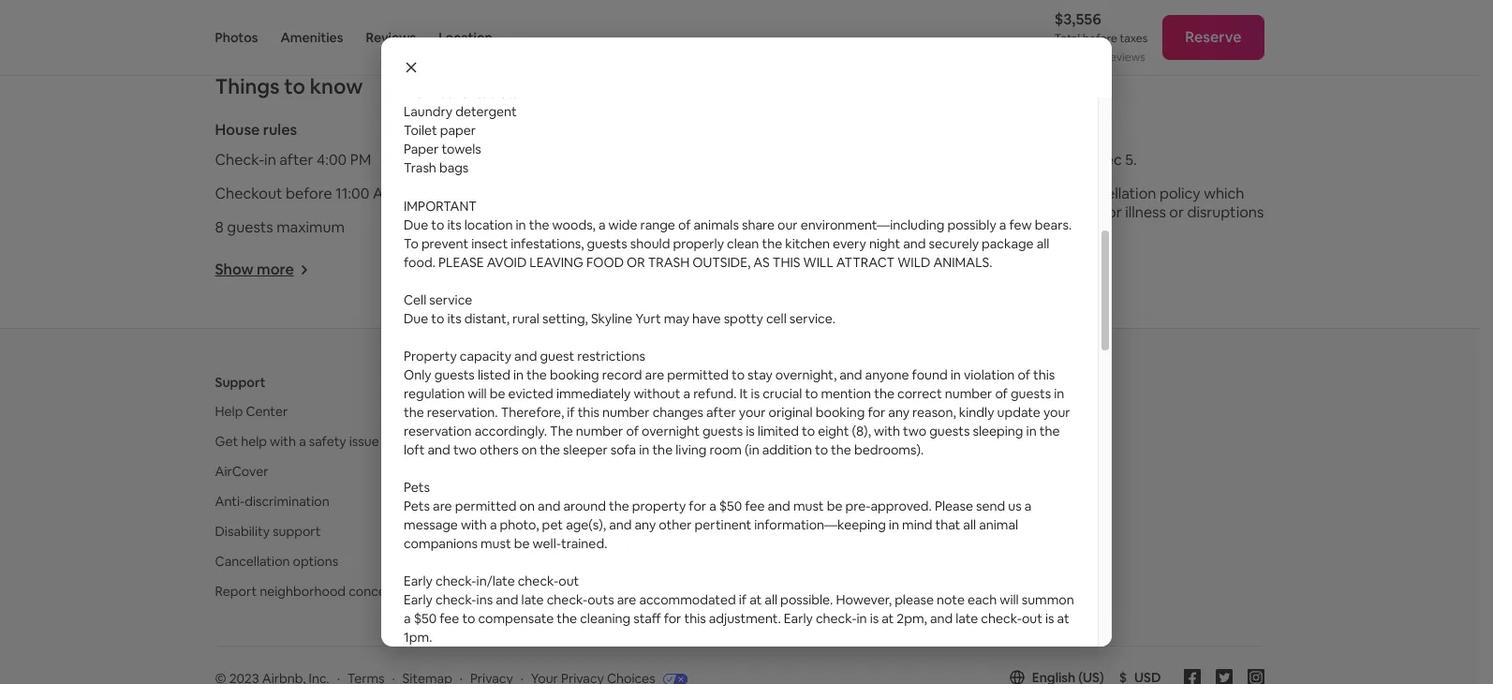 Task type: locate. For each thing, give the bounding box(es) containing it.
2 hosting from the top
[[567, 523, 615, 540]]

more down 8 guests maximum
[[257, 260, 294, 280]]

1 vertical spatial airbnb
[[567, 403, 608, 420]]

aircover for hosts
[[567, 433, 679, 450]]

for left illness on the right top of page
[[1102, 203, 1122, 222]]

report neighborhood concern
[[215, 583, 398, 600]]

neighborhood
[[260, 583, 346, 600]]

additional rules element
[[381, 37, 1112, 97]]

show down caused
[[925, 264, 963, 283]]

1 horizontal spatial show more
[[570, 260, 649, 280]]

house rules dialog
[[381, 37, 1112, 647]]

aircover for aircover 'link'
[[215, 463, 268, 480]]

aircover for aircover for hosts
[[567, 433, 621, 450]]

free cancellation before dec 5.
[[925, 150, 1137, 170]]

0 horizontal spatial airbnb
[[567, 403, 608, 420]]

0 vertical spatial hosting
[[567, 374, 616, 391]]

show down 8
[[215, 260, 254, 280]]

0 vertical spatial airbnb
[[920, 374, 962, 391]]

things
[[215, 74, 280, 100]]

photos
[[215, 29, 258, 46]]

1 vertical spatial cancellation
[[1074, 184, 1157, 204]]

1 horizontal spatial airbnb
[[920, 374, 962, 391]]

aircover link
[[215, 463, 268, 480]]

concern
[[349, 583, 398, 600]]

airbnb-friendly apartments
[[567, 553, 733, 570]]

show more button down by
[[925, 264, 1019, 283]]

for left hosts
[[624, 433, 641, 450]]

for
[[1102, 203, 1122, 222], [624, 433, 641, 450]]

airbnb up newsroom
[[920, 374, 962, 391]]

0 horizontal spatial show
[[215, 260, 254, 280]]

navigate to facebook image
[[1184, 669, 1201, 684]]

cancellation
[[958, 150, 1041, 170], [1074, 184, 1157, 204]]

apartments
[[662, 553, 733, 570]]

0 horizontal spatial cancellation
[[958, 150, 1041, 170]]

aircover
[[567, 433, 621, 450], [215, 463, 268, 480]]

aircover down airbnb your home link
[[567, 433, 621, 450]]

get help with a safety issue link
[[215, 433, 379, 450]]

more
[[257, 260, 294, 280], [612, 260, 649, 280], [967, 264, 1004, 283]]

report
[[215, 583, 257, 600]]

more down without
[[612, 260, 649, 280]]

know
[[310, 74, 363, 100]]

forum
[[641, 493, 678, 510]]

show more down guests
[[215, 260, 294, 280]]

or right rails
[[714, 218, 728, 237]]

aircover up the anti-
[[215, 463, 268, 480]]

1 horizontal spatial more
[[612, 260, 649, 280]]

hosts
[[644, 433, 679, 450]]

1 horizontal spatial show
[[570, 260, 608, 280]]

hosting responsibly link
[[567, 523, 686, 540]]

you
[[1026, 203, 1051, 222]]

1 horizontal spatial show more button
[[570, 260, 664, 280]]

before up 16
[[1083, 31, 1118, 46]]

more down by
[[967, 264, 1004, 283]]

hosting up airbnb your home
[[567, 374, 616, 391]]

total
[[1055, 31, 1081, 46]]

reserve
[[1186, 27, 1242, 47]]

review the host's full cancellation policy which applies even if you cancel for illness or disruptions caused by covid-19.
[[925, 184, 1264, 241]]

before up full
[[1045, 150, 1091, 170]]

8 guests maximum
[[215, 218, 345, 237]]

1 horizontal spatial for
[[1102, 203, 1122, 222]]

0 vertical spatial for
[[1102, 203, 1122, 222]]

2 horizontal spatial show more button
[[925, 264, 1019, 283]]

new
[[920, 433, 947, 450]]

0 horizontal spatial more
[[257, 260, 294, 280]]

airbnb for airbnb
[[920, 374, 962, 391]]

show for the show more button to the middle
[[570, 260, 608, 280]]

show for the show more button to the left
[[215, 260, 254, 280]]

before
[[1083, 31, 1118, 46], [1045, 150, 1091, 170], [286, 184, 332, 204]]

in
[[264, 150, 276, 170]]

before inside $3,556 total before taxes 16 reviews
[[1083, 31, 1118, 46]]

reviews
[[1106, 50, 1146, 65]]

for inside the review the host's full cancellation policy which applies even if you cancel for illness or disruptions caused by covid-19.
[[1102, 203, 1122, 222]]

after
[[280, 150, 313, 170]]

cancellation down dec
[[1074, 184, 1157, 204]]

0 horizontal spatial for
[[624, 433, 641, 450]]

pm
[[350, 150, 371, 170]]

2 horizontal spatial show more
[[925, 264, 1004, 283]]

checkout before 11:00 am
[[215, 184, 396, 204]]

hosting up airbnb-
[[567, 523, 615, 540]]

2 horizontal spatial show
[[925, 264, 963, 283]]

applies
[[925, 203, 974, 222]]

disability support link
[[215, 523, 321, 540]]

cards
[[946, 523, 979, 540]]

1 vertical spatial aircover
[[215, 463, 268, 480]]

full
[[1050, 184, 1070, 204]]

gift cards
[[920, 523, 979, 540]]

1 horizontal spatial or
[[1170, 203, 1184, 222]]

hosting
[[567, 374, 616, 391], [567, 523, 615, 540]]

1 hosting from the top
[[567, 374, 616, 391]]

1 horizontal spatial cancellation
[[1074, 184, 1157, 204]]

0 horizontal spatial show more
[[215, 260, 294, 280]]

by
[[978, 222, 995, 241]]

show more button down guests
[[215, 260, 309, 280]]

get
[[215, 433, 238, 450]]

hosting responsibly
[[567, 523, 686, 540]]

or inside the review the host's full cancellation policy which applies even if you cancel for illness or disruptions caused by covid-19.
[[1170, 203, 1184, 222]]

show more
[[215, 260, 294, 280], [570, 260, 649, 280], [925, 264, 1004, 283]]

or
[[1170, 203, 1184, 222], [714, 218, 728, 237]]

16
[[1093, 50, 1104, 65]]

cancellation options link
[[215, 553, 339, 570]]

taxes
[[1120, 31, 1148, 46]]

support
[[215, 374, 266, 391]]

center
[[246, 403, 288, 420]]

before for dec
[[1045, 150, 1091, 170]]

aircover for hosts link
[[567, 433, 679, 450]]

1 vertical spatial hosting
[[567, 523, 615, 540]]

investors
[[920, 493, 975, 510]]

discrimination
[[245, 493, 330, 510]]

am
[[373, 184, 396, 204]]

help center
[[215, 403, 288, 420]]

help
[[241, 433, 267, 450]]

0 vertical spatial aircover
[[567, 433, 621, 450]]

your
[[611, 403, 638, 420]]

0 horizontal spatial show more button
[[215, 260, 309, 280]]

show down heights
[[570, 260, 608, 280]]

or right illness on the right top of page
[[1170, 203, 1184, 222]]

show more button down heights
[[570, 260, 664, 280]]

responsibly
[[617, 523, 686, 540]]

show more down caused
[[925, 264, 1004, 283]]

0 vertical spatial before
[[1083, 31, 1118, 46]]

host's
[[1004, 184, 1046, 204]]

11:00
[[336, 184, 370, 204]]

airbnb
[[920, 374, 962, 391], [567, 403, 608, 420]]

1 vertical spatial before
[[1045, 150, 1091, 170]]

policy
[[1160, 184, 1201, 204]]

a
[[299, 433, 306, 450]]

house rules
[[215, 120, 297, 140]]

before up maximum
[[286, 184, 332, 204]]

caused
[[925, 222, 974, 241]]

newsroom
[[920, 403, 985, 420]]

1 horizontal spatial aircover
[[567, 433, 621, 450]]

show more down heights
[[570, 260, 649, 280]]

airbnb left your
[[567, 403, 608, 420]]

airbnb for airbnb your home
[[567, 403, 608, 420]]

photos button
[[215, 0, 258, 75]]

1 vertical spatial for
[[624, 433, 641, 450]]

cancellation up 'the'
[[958, 150, 1041, 170]]

more for the show more button to the middle
[[612, 260, 649, 280]]

review
[[925, 184, 974, 204]]

0 horizontal spatial aircover
[[215, 463, 268, 480]]

help
[[215, 403, 243, 420]]



Task type: describe. For each thing, give the bounding box(es) containing it.
new features link
[[920, 433, 1000, 450]]

home
[[641, 403, 676, 420]]

$3,556
[[1055, 9, 1102, 29]]

without
[[626, 218, 680, 237]]

covid-
[[998, 222, 1050, 241]]

issue
[[349, 433, 379, 450]]

disability support
[[215, 523, 321, 540]]

location button
[[439, 0, 493, 75]]

reviews
[[366, 29, 416, 46]]

friendly
[[613, 553, 659, 570]]

disability
[[215, 523, 270, 540]]

help center link
[[215, 403, 288, 420]]

support
[[273, 523, 321, 540]]

maximum
[[277, 218, 345, 237]]

more for the show more button to the left
[[257, 260, 294, 280]]

location
[[439, 29, 493, 46]]

navigate to twitter image
[[1216, 669, 1233, 684]]

heights
[[570, 218, 623, 237]]

protection
[[731, 218, 805, 237]]

illness
[[1126, 203, 1167, 222]]

house
[[215, 120, 260, 140]]

airbnb-
[[567, 553, 613, 570]]

8
[[215, 218, 224, 237]]

the
[[977, 184, 1000, 204]]

airbnb your home link
[[567, 403, 676, 420]]

safety
[[309, 433, 346, 450]]

free
[[925, 150, 955, 170]]

community
[[567, 493, 638, 510]]

show more for the show more button to the left
[[215, 260, 294, 280]]

cancel
[[1054, 203, 1099, 222]]

amenities button
[[281, 0, 343, 75]]

checkout
[[215, 184, 283, 204]]

4:00
[[317, 150, 347, 170]]

anti-
[[215, 493, 245, 510]]

anti-discrimination link
[[215, 493, 330, 510]]

features
[[950, 433, 1000, 450]]

check-in after 4:00 pm
[[215, 150, 371, 170]]

community forum
[[567, 493, 678, 510]]

guests
[[227, 218, 273, 237]]

2 horizontal spatial more
[[967, 264, 1004, 283]]

5.
[[1126, 150, 1137, 170]]

investors link
[[920, 493, 975, 510]]

19.
[[1050, 222, 1068, 241]]

hosting for hosting responsibly
[[567, 523, 615, 540]]

options
[[293, 553, 339, 570]]

2 vertical spatial before
[[286, 184, 332, 204]]

gift
[[920, 523, 943, 540]]

amenities
[[281, 29, 343, 46]]

reserve button
[[1163, 15, 1265, 60]]

report neighborhood concern link
[[215, 583, 398, 600]]

heights without rails or protection
[[570, 218, 805, 237]]

new features
[[920, 433, 1000, 450]]

cancellation options
[[215, 553, 339, 570]]

things to know
[[215, 74, 363, 100]]

navigate to instagram image
[[1248, 669, 1265, 684]]

dec
[[1094, 150, 1122, 170]]

0 horizontal spatial or
[[714, 218, 728, 237]]

rules
[[263, 120, 297, 140]]

even
[[977, 203, 1010, 222]]

hosting for hosting
[[567, 374, 616, 391]]

cancellation
[[215, 553, 290, 570]]

before for taxes
[[1083, 31, 1118, 46]]

airbnb your home
[[567, 403, 676, 420]]

reviews button
[[366, 0, 416, 75]]

check-
[[215, 150, 264, 170]]

cancellation inside the review the host's full cancellation policy which applies even if you cancel for illness or disruptions caused by covid-19.
[[1074, 184, 1157, 204]]

disruptions
[[1188, 203, 1264, 222]]

community forum link
[[567, 493, 678, 510]]

show more for the show more button to the middle
[[570, 260, 649, 280]]

0 vertical spatial cancellation
[[958, 150, 1041, 170]]

gift cards link
[[920, 523, 979, 540]]

which
[[1204, 184, 1245, 204]]



Task type: vqa. For each thing, say whether or not it's contained in the screenshot.
Airbnb Your Home link
yes



